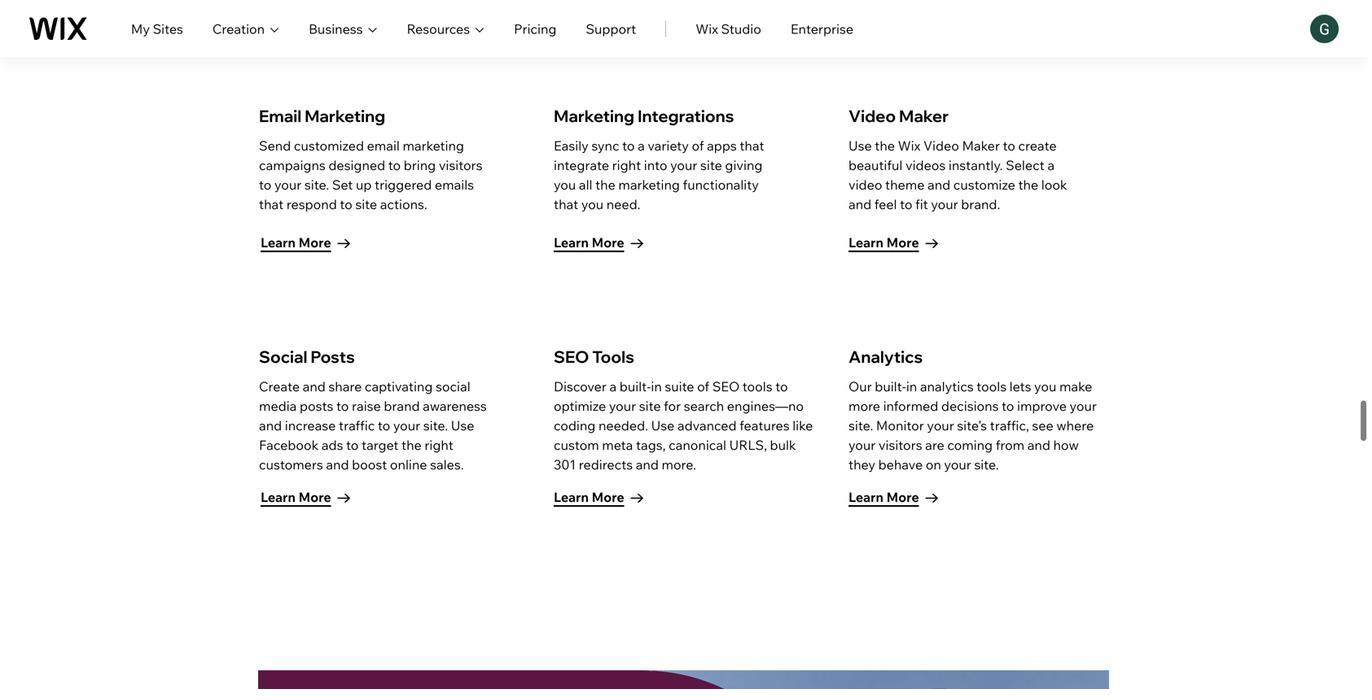 Task type: vqa. For each thing, say whether or not it's contained in the screenshot.
Learn More Link underneath behave's the More
yes



Task type: describe. For each thing, give the bounding box(es) containing it.
more down customers
[[299, 489, 331, 506]]

visitors inside our built-in analytics tools lets you make more informed decisions to improve your site. monitor your site's traffic, see where your visitors are coming from and how they behave on your site.
[[879, 437, 922, 454]]

1 marketing from the left
[[305, 106, 385, 126]]

brand
[[384, 398, 420, 415]]

built- inside our built-in analytics tools lets you make more informed decisions to improve your site. monitor your site's traffic, see where your visitors are coming from and how they behave on your site.
[[875, 379, 906, 395]]

they
[[849, 457, 875, 473]]

bulk
[[770, 437, 796, 454]]

variety
[[648, 138, 689, 154]]

search
[[684, 398, 724, 415]]

learn more link down redirects
[[554, 487, 650, 510]]

actions.
[[380, 196, 427, 213]]

to right ads
[[346, 437, 359, 454]]

ecommerce website for high-end headphones showcased on desktop.. image
[[258, 671, 1109, 690]]

site inside discover a built-in suite of seo tools to optimize your site for search engines—no coding needed. use advanced features like custom meta tags, canonical urls, bulk 301 redirects and more.
[[639, 398, 661, 415]]

marketing integrations
[[554, 106, 734, 126]]

support link
[[586, 19, 636, 39]]

my
[[131, 21, 150, 37]]

0 horizontal spatial maker
[[899, 106, 949, 126]]

more down need.
[[592, 235, 624, 251]]

designed
[[328, 157, 385, 173]]

urls,
[[729, 437, 767, 454]]

and down video
[[849, 196, 871, 213]]

into
[[644, 157, 667, 173]]

of for variety
[[692, 138, 704, 154]]

customized
[[294, 138, 364, 154]]

social
[[436, 379, 470, 395]]

your inside send customized email marketing campaigns designed to bring visitors to your site. set up triggered emails that respond to site actions.
[[274, 177, 302, 193]]

more down behave
[[887, 489, 919, 506]]

for
[[664, 398, 681, 415]]

to inside our built-in analytics tools lets you make more informed decisions to improve your site. monitor your site's traffic, see where your visitors are coming from and how they behave on your site.
[[1002, 398, 1014, 415]]

0 horizontal spatial seo
[[554, 347, 589, 367]]

site. inside create and share captivating social media posts to raise brand awareness and increase traffic to your site. use facebook ads to target the right customers and boost online sales.
[[423, 418, 448, 434]]

send
[[259, 138, 291, 154]]

from
[[996, 437, 1025, 454]]

captivating
[[365, 379, 433, 395]]

and up posts
[[303, 379, 326, 395]]

to inside the 'easily sync to a variety of apps that integrate right into your site giving you all the marketing functionality that you need.'
[[622, 138, 635, 154]]

features
[[740, 418, 790, 434]]

instantly.
[[949, 157, 1003, 173]]

tools
[[592, 347, 634, 367]]

more down feel at the right
[[887, 235, 919, 251]]

wix inside use the wix video maker to create beautiful videos instantly. select a video theme and customize the look and feel to fit your brand.
[[898, 138, 921, 154]]

email
[[259, 106, 301, 126]]

feel
[[874, 196, 897, 213]]

my sites
[[131, 21, 183, 37]]

more down respond
[[299, 235, 331, 251]]

and down media
[[259, 418, 282, 434]]

look
[[1041, 177, 1067, 193]]

posts
[[311, 347, 355, 367]]

to up select
[[1003, 138, 1015, 154]]

are
[[925, 437, 944, 454]]

analytics
[[849, 347, 923, 367]]

learn down they
[[849, 489, 884, 506]]

a inside discover a built-in suite of seo tools to optimize your site for search engines—no coding needed. use advanced features like custom meta tags, canonical urls, bulk 301 redirects and more.
[[610, 379, 617, 395]]

awareness
[[423, 398, 487, 415]]

wix studio link
[[696, 19, 761, 39]]

coming
[[947, 437, 993, 454]]

in inside our built-in analytics tools lets you make more informed decisions to improve your site. monitor your site's traffic, see where your visitors are coming from and how they behave on your site.
[[906, 379, 917, 395]]

customize
[[953, 177, 1015, 193]]

more
[[849, 398, 880, 415]]

informed
[[883, 398, 938, 415]]

how
[[1053, 437, 1079, 454]]

pricing link
[[514, 19, 557, 39]]

site. inside send customized email marketing campaigns designed to bring visitors to your site. set up triggered emails that respond to site actions.
[[304, 177, 329, 193]]

easily sync to a variety of apps that integrate right into your site giving you all the marketing functionality that you need.
[[554, 138, 764, 213]]

videos
[[906, 157, 946, 173]]

resources
[[407, 21, 470, 37]]

site inside send customized email marketing campaigns designed to bring visitors to your site. set up triggered emails that respond to site actions.
[[355, 196, 377, 213]]

fit
[[915, 196, 928, 213]]

online
[[390, 457, 427, 473]]

use for discover a built-in suite of seo tools to optimize your site for search engines—no coding needed. use advanced features like custom meta tags, canonical urls, bulk 301 redirects and more.
[[651, 418, 675, 434]]

your up are
[[927, 418, 954, 434]]

discover a built-in suite of seo tools to optimize your site for search engines—no coding needed. use advanced features like custom meta tags, canonical urls, bulk 301 redirects and more.
[[554, 379, 813, 473]]

resources button
[[407, 19, 485, 39]]

tools inside discover a built-in suite of seo tools to optimize your site for search engines—no coding needed. use advanced features like custom meta tags, canonical urls, bulk 301 redirects and more.
[[743, 379, 773, 395]]

send customized email marketing campaigns designed to bring visitors to your site. set up triggered emails that respond to site actions.
[[259, 138, 482, 213]]

more.
[[662, 457, 696, 473]]

creation
[[212, 21, 265, 37]]

and down ads
[[326, 457, 349, 473]]

suite
[[665, 379, 694, 395]]

set
[[332, 177, 353, 193]]

create and share captivating social media posts to raise brand awareness and increase traffic to your site. use facebook ads to target the right customers and boost online sales.
[[259, 379, 487, 473]]

canonical
[[669, 437, 726, 454]]

1 vertical spatial you
[[581, 196, 604, 213]]

business button
[[309, 19, 377, 39]]

and down videos
[[928, 177, 950, 193]]

the inside the 'easily sync to a variety of apps that integrate right into your site giving you all the marketing functionality that you need.'
[[595, 177, 615, 193]]

the inside create and share captivating social media posts to raise brand awareness and increase traffic to your site. use facebook ads to target the right customers and boost online sales.
[[402, 437, 422, 454]]

0 vertical spatial you
[[554, 177, 576, 193]]

boost
[[352, 457, 387, 473]]

campaigns
[[259, 157, 326, 173]]

a inside use the wix video maker to create beautiful videos instantly. select a video theme and customize the look and feel to fit your brand.
[[1048, 157, 1055, 173]]

share
[[329, 379, 362, 395]]

learn down 301 on the bottom left
[[554, 489, 589, 506]]

use for create and share captivating social media posts to raise brand awareness and increase traffic to your site. use facebook ads to target the right customers and boost online sales.
[[451, 418, 474, 434]]

learn down feel at the right
[[849, 235, 884, 251]]

use inside use the wix video maker to create beautiful videos instantly. select a video theme and customize the look and feel to fit your brand.
[[849, 138, 872, 154]]

our built-in analytics tools lets you make more informed decisions to improve your site. monitor your site's traffic, see where your visitors are coming from and how they behave on your site.
[[849, 379, 1097, 473]]

meta
[[602, 437, 633, 454]]

traffic,
[[990, 418, 1029, 434]]

video
[[849, 177, 882, 193]]

maker inside use the wix video maker to create beautiful videos instantly. select a video theme and customize the look and feel to fit your brand.
[[962, 138, 1000, 154]]

select
[[1006, 157, 1045, 173]]

2 horizontal spatial that
[[740, 138, 764, 154]]

learn down customers
[[261, 489, 296, 506]]

needed.
[[598, 418, 648, 434]]

lets
[[1010, 379, 1031, 395]]

respond
[[287, 196, 337, 213]]

integrations
[[638, 106, 734, 126]]

learn down respond
[[261, 235, 296, 251]]

right inside create and share captivating social media posts to raise brand awareness and increase traffic to your site. use facebook ads to target the right customers and boost online sales.
[[425, 437, 453, 454]]

site's
[[957, 418, 987, 434]]

discover
[[554, 379, 607, 395]]

functionality
[[683, 177, 759, 193]]

in inside discover a built-in suite of seo tools to optimize your site for search engines—no coding needed. use advanced features like custom meta tags, canonical urls, bulk 301 redirects and more.
[[651, 379, 662, 395]]

improve
[[1017, 398, 1067, 415]]

media
[[259, 398, 297, 415]]

advanced
[[677, 418, 737, 434]]

learn more down behave
[[849, 489, 919, 506]]

to up target
[[378, 418, 390, 434]]

easily
[[554, 138, 589, 154]]

social posts
[[259, 347, 355, 367]]

optimize
[[554, 398, 606, 415]]

visitors inside send customized email marketing campaigns designed to bring visitors to your site. set up triggered emails that respond to site actions.
[[439, 157, 482, 173]]

sync
[[592, 138, 619, 154]]

redirects
[[579, 457, 633, 473]]

apps
[[707, 138, 737, 154]]

and inside discover a built-in suite of seo tools to optimize your site for search engines—no coding needed. use advanced features like custom meta tags, canonical urls, bulk 301 redirects and more.
[[636, 457, 659, 473]]

bring
[[404, 157, 436, 173]]

your inside use the wix video maker to create beautiful videos instantly. select a video theme and customize the look and feel to fit your brand.
[[931, 196, 958, 213]]

wix studio
[[696, 21, 761, 37]]



Task type: locate. For each thing, give the bounding box(es) containing it.
marketing up sync
[[554, 106, 634, 126]]

site. down awareness
[[423, 418, 448, 434]]

in
[[651, 379, 662, 395], [906, 379, 917, 395]]

2 vertical spatial you
[[1034, 379, 1057, 395]]

1 horizontal spatial you
[[581, 196, 604, 213]]

marketing inside send customized email marketing campaigns designed to bring visitors to your site. set up triggered emails that respond to site actions.
[[403, 138, 464, 154]]

more
[[299, 235, 331, 251], [592, 235, 624, 251], [887, 235, 919, 251], [299, 489, 331, 506], [592, 489, 624, 506], [887, 489, 919, 506]]

a inside the 'easily sync to a variety of apps that integrate right into your site giving you all the marketing functionality that you need.'
[[638, 138, 645, 154]]

1 vertical spatial visitors
[[879, 437, 922, 454]]

custom
[[554, 437, 599, 454]]

2 horizontal spatial use
[[849, 138, 872, 154]]

sales.
[[430, 457, 464, 473]]

you up improve at bottom right
[[1034, 379, 1057, 395]]

0 horizontal spatial right
[[425, 437, 453, 454]]

1 horizontal spatial wix
[[898, 138, 921, 154]]

to down the campaigns
[[259, 177, 271, 193]]

a up into
[[638, 138, 645, 154]]

1 horizontal spatial site
[[639, 398, 661, 415]]

2 vertical spatial site
[[639, 398, 661, 415]]

0 horizontal spatial tools
[[743, 379, 773, 395]]

to
[[622, 138, 635, 154], [1003, 138, 1015, 154], [388, 157, 401, 173], [259, 177, 271, 193], [340, 196, 352, 213], [900, 196, 912, 213], [775, 379, 788, 395], [336, 398, 349, 415], [1002, 398, 1014, 415], [378, 418, 390, 434], [346, 437, 359, 454]]

0 horizontal spatial in
[[651, 379, 662, 395]]

1 vertical spatial maker
[[962, 138, 1000, 154]]

a up look
[[1048, 157, 1055, 173]]

2 built- from the left
[[875, 379, 906, 395]]

0 horizontal spatial marketing
[[403, 138, 464, 154]]

the down select
[[1018, 177, 1038, 193]]

of left apps at the top of page
[[692, 138, 704, 154]]

more down redirects
[[592, 489, 624, 506]]

learn more link down respond
[[261, 232, 363, 255]]

1 vertical spatial site
[[355, 196, 377, 213]]

2 horizontal spatial a
[[1048, 157, 1055, 173]]

you down "all"
[[581, 196, 604, 213]]

site up functionality
[[700, 157, 722, 173]]

0 vertical spatial site
[[700, 157, 722, 173]]

monitor
[[876, 418, 924, 434]]

learn more down feel at the right
[[849, 235, 919, 251]]

1 horizontal spatial that
[[554, 196, 578, 213]]

your down make
[[1070, 398, 1097, 415]]

your down brand
[[393, 418, 420, 434]]

the up beautiful
[[875, 138, 895, 154]]

learn down "all"
[[554, 235, 589, 251]]

to down share
[[336, 398, 349, 415]]

1 vertical spatial video
[[923, 138, 959, 154]]

seo up the search
[[712, 379, 740, 395]]

built- inside discover a built-in suite of seo tools to optimize your site for search engines—no coding needed. use advanced features like custom meta tags, canonical urls, bulk 301 redirects and more.
[[620, 379, 651, 395]]

need.
[[606, 196, 641, 213]]

a down tools
[[610, 379, 617, 395]]

built-
[[620, 379, 651, 395], [875, 379, 906, 395]]

2 tools from the left
[[977, 379, 1007, 395]]

learn more link down need.
[[554, 232, 650, 255]]

0 horizontal spatial visitors
[[439, 157, 482, 173]]

of up the search
[[697, 379, 709, 395]]

1 horizontal spatial right
[[612, 157, 641, 173]]

site. down more
[[849, 418, 873, 434]]

decisions
[[941, 398, 999, 415]]

engines—no
[[727, 398, 804, 415]]

wix
[[696, 21, 718, 37], [898, 138, 921, 154]]

0 vertical spatial a
[[638, 138, 645, 154]]

increase
[[285, 418, 336, 434]]

your up they
[[849, 437, 876, 454]]

support
[[586, 21, 636, 37]]

your down the campaigns
[[274, 177, 302, 193]]

1 horizontal spatial visitors
[[879, 437, 922, 454]]

video up beautiful
[[849, 106, 896, 126]]

like
[[793, 418, 813, 434]]

0 vertical spatial video
[[849, 106, 896, 126]]

0 horizontal spatial built-
[[620, 379, 651, 395]]

profile image image
[[1310, 15, 1339, 43]]

a
[[638, 138, 645, 154], [1048, 157, 1055, 173], [610, 379, 617, 395]]

marketing
[[403, 138, 464, 154], [618, 177, 680, 193]]

raise
[[352, 398, 381, 415]]

beautiful
[[849, 157, 903, 173]]

1 horizontal spatial seo
[[712, 379, 740, 395]]

and down tags,
[[636, 457, 659, 473]]

enterprise link
[[791, 19, 853, 39]]

video
[[849, 106, 896, 126], [923, 138, 959, 154]]

your inside create and share captivating social media posts to raise brand awareness and increase traffic to your site. use facebook ads to target the right customers and boost online sales.
[[393, 418, 420, 434]]

use the wix video maker to create beautiful videos instantly. select a video theme and customize the look and feel to fit your brand.
[[849, 138, 1067, 213]]

creation button
[[212, 19, 279, 39]]

tools
[[743, 379, 773, 395], [977, 379, 1007, 395]]

your down variety
[[670, 157, 697, 173]]

and down see
[[1027, 437, 1050, 454]]

the right "all"
[[595, 177, 615, 193]]

learn more down redirects
[[554, 489, 624, 506]]

to left fit
[[900, 196, 912, 213]]

to up the triggered
[[388, 157, 401, 173]]

email
[[367, 138, 400, 154]]

that down integrate
[[554, 196, 578, 213]]

1 built- from the left
[[620, 379, 651, 395]]

0 vertical spatial visitors
[[439, 157, 482, 173]]

use up beautiful
[[849, 138, 872, 154]]

my sites link
[[131, 19, 183, 39]]

1 vertical spatial a
[[1048, 157, 1055, 173]]

1 horizontal spatial video
[[923, 138, 959, 154]]

tools left lets
[[977, 379, 1007, 395]]

marketing inside the 'easily sync to a variety of apps that integrate right into your site giving you all the marketing functionality that you need.'
[[618, 177, 680, 193]]

1 vertical spatial wix
[[898, 138, 921, 154]]

your up needed.
[[609, 398, 636, 415]]

use down the for
[[651, 418, 675, 434]]

coding
[[554, 418, 596, 434]]

of
[[692, 138, 704, 154], [697, 379, 709, 395]]

0 vertical spatial of
[[692, 138, 704, 154]]

0 horizontal spatial use
[[451, 418, 474, 434]]

learn more link down feel at the right
[[849, 232, 951, 255]]

site left the for
[[639, 398, 661, 415]]

0 horizontal spatial a
[[610, 379, 617, 395]]

2 horizontal spatial site
[[700, 157, 722, 173]]

to up traffic,
[[1002, 398, 1014, 415]]

to inside discover a built-in suite of seo tools to optimize your site for search engines—no coding needed. use advanced features like custom meta tags, canonical urls, bulk 301 redirects and more.
[[775, 379, 788, 395]]

social
[[259, 347, 307, 367]]

your right fit
[[931, 196, 958, 213]]

make
[[1059, 379, 1092, 395]]

1 vertical spatial seo
[[712, 379, 740, 395]]

0 vertical spatial wix
[[696, 21, 718, 37]]

0 horizontal spatial that
[[259, 196, 284, 213]]

tools up engines—no
[[743, 379, 773, 395]]

1 tools from the left
[[743, 379, 773, 395]]

that left respond
[[259, 196, 284, 213]]

0 horizontal spatial wix
[[696, 21, 718, 37]]

your inside the 'easily sync to a variety of apps that integrate right into your site giving you all the marketing functionality that you need.'
[[670, 157, 697, 173]]

and
[[928, 177, 950, 193], [849, 196, 871, 213], [303, 379, 326, 395], [259, 418, 282, 434], [1027, 437, 1050, 454], [326, 457, 349, 473], [636, 457, 659, 473]]

in up informed at the bottom
[[906, 379, 917, 395]]

1 horizontal spatial tools
[[977, 379, 1007, 395]]

tools inside our built-in analytics tools lets you make more informed decisions to improve your site. monitor your site's traffic, see where your visitors are coming from and how they behave on your site.
[[977, 379, 1007, 395]]

create
[[1018, 138, 1057, 154]]

seo up discover on the bottom of page
[[554, 347, 589, 367]]

visitors up behave
[[879, 437, 922, 454]]

see
[[1032, 418, 1054, 434]]

1 horizontal spatial use
[[651, 418, 675, 434]]

0 vertical spatial right
[[612, 157, 641, 173]]

1 vertical spatial marketing
[[618, 177, 680, 193]]

0 vertical spatial maker
[[899, 106, 949, 126]]

0 vertical spatial seo
[[554, 347, 589, 367]]

learn more
[[261, 235, 331, 251], [554, 235, 624, 251], [849, 235, 919, 251], [261, 489, 331, 506], [554, 489, 624, 506], [849, 489, 919, 506]]

of for suite
[[697, 379, 709, 395]]

integrate
[[554, 157, 609, 173]]

right down sync
[[612, 157, 641, 173]]

1 horizontal spatial maker
[[962, 138, 1000, 154]]

2 marketing from the left
[[554, 106, 634, 126]]

site inside the 'easily sync to a variety of apps that integrate right into your site giving you all the marketing functionality that you need.'
[[700, 157, 722, 173]]

2 vertical spatial a
[[610, 379, 617, 395]]

studio
[[721, 21, 761, 37]]

1 horizontal spatial in
[[906, 379, 917, 395]]

learn more link down behave
[[849, 487, 951, 510]]

posts
[[300, 398, 333, 415]]

learn more down need.
[[554, 235, 624, 251]]

learn more link
[[261, 232, 363, 255], [554, 232, 650, 255], [849, 232, 951, 255], [261, 487, 363, 510], [554, 487, 650, 510], [849, 487, 951, 510]]

wix left studio
[[696, 21, 718, 37]]

that up giving
[[740, 138, 764, 154]]

1 in from the left
[[651, 379, 662, 395]]

site down up
[[355, 196, 377, 213]]

learn more down customers
[[261, 489, 331, 506]]

create
[[259, 379, 300, 395]]

traffic
[[339, 418, 375, 434]]

that inside send customized email marketing campaigns designed to bring visitors to your site. set up triggered emails that respond to site actions.
[[259, 196, 284, 213]]

0 horizontal spatial site
[[355, 196, 377, 213]]

marketing up customized in the left of the page
[[305, 106, 385, 126]]

to right sync
[[622, 138, 635, 154]]

0 horizontal spatial you
[[554, 177, 576, 193]]

built- down tools
[[620, 379, 651, 395]]

you
[[554, 177, 576, 193], [581, 196, 604, 213], [1034, 379, 1057, 395]]

maker up videos
[[899, 106, 949, 126]]

0 vertical spatial marketing
[[403, 138, 464, 154]]

marketing
[[305, 106, 385, 126], [554, 106, 634, 126]]

marketing down into
[[618, 177, 680, 193]]

2 in from the left
[[906, 379, 917, 395]]

0 horizontal spatial marketing
[[305, 106, 385, 126]]

2 horizontal spatial you
[[1034, 379, 1057, 395]]

tags,
[[636, 437, 666, 454]]

of inside the 'easily sync to a variety of apps that integrate right into your site giving you all the marketing functionality that you need.'
[[692, 138, 704, 154]]

1 horizontal spatial built-
[[875, 379, 906, 395]]

the up online
[[402, 437, 422, 454]]

and inside our built-in analytics tools lets you make more informed decisions to improve your site. monitor your site's traffic, see where your visitors are coming from and how they behave on your site.
[[1027, 437, 1050, 454]]

emails
[[435, 177, 474, 193]]

ads
[[322, 437, 343, 454]]

you inside our built-in analytics tools lets you make more informed decisions to improve your site. monitor your site's traffic, see where your visitors are coming from and how they behave on your site.
[[1034, 379, 1057, 395]]

theme
[[885, 177, 925, 193]]

1 vertical spatial right
[[425, 437, 453, 454]]

0 horizontal spatial video
[[849, 106, 896, 126]]

triggered
[[375, 177, 432, 193]]

video inside use the wix video maker to create beautiful videos instantly. select a video theme and customize the look and feel to fit your brand.
[[923, 138, 959, 154]]

marketing up "bring"
[[403, 138, 464, 154]]

facebook
[[259, 437, 319, 454]]

1 horizontal spatial a
[[638, 138, 645, 154]]

behave
[[878, 457, 923, 473]]

1 horizontal spatial marketing
[[618, 177, 680, 193]]

pricing
[[514, 21, 557, 37]]

learn
[[261, 235, 296, 251], [554, 235, 589, 251], [849, 235, 884, 251], [261, 489, 296, 506], [554, 489, 589, 506], [849, 489, 884, 506]]

maker
[[899, 106, 949, 126], [962, 138, 1000, 154]]

site. down coming
[[974, 457, 999, 473]]

video up videos
[[923, 138, 959, 154]]

1 vertical spatial of
[[697, 379, 709, 395]]

your inside discover a built-in suite of seo tools to optimize your site for search engines—no coding needed. use advanced features like custom meta tags, canonical urls, bulk 301 redirects and more.
[[609, 398, 636, 415]]

business
[[309, 21, 363, 37]]

of inside discover a built-in suite of seo tools to optimize your site for search engines—no coding needed. use advanced features like custom meta tags, canonical urls, bulk 301 redirects and more.
[[697, 379, 709, 395]]

our
[[849, 379, 872, 395]]

use inside discover a built-in suite of seo tools to optimize your site for search engines—no coding needed. use advanced features like custom meta tags, canonical urls, bulk 301 redirects and more.
[[651, 418, 675, 434]]

site. up respond
[[304, 177, 329, 193]]

1 horizontal spatial marketing
[[554, 106, 634, 126]]

learn more down respond
[[261, 235, 331, 251]]

use down awareness
[[451, 418, 474, 434]]

301
[[554, 457, 576, 473]]

on
[[926, 457, 941, 473]]

to up engines—no
[[775, 379, 788, 395]]

use inside create and share captivating social media posts to raise brand awareness and increase traffic to your site. use facebook ads to target the right customers and boost online sales.
[[451, 418, 474, 434]]

to down set
[[340, 196, 352, 213]]

right inside the 'easily sync to a variety of apps that integrate right into your site giving you all the marketing functionality that you need.'
[[612, 157, 641, 173]]

wix up videos
[[898, 138, 921, 154]]

use
[[849, 138, 872, 154], [451, 418, 474, 434], [651, 418, 675, 434]]

seo
[[554, 347, 589, 367], [712, 379, 740, 395]]

the
[[875, 138, 895, 154], [595, 177, 615, 193], [1018, 177, 1038, 193], [402, 437, 422, 454]]

in left suite
[[651, 379, 662, 395]]

right up sales.
[[425, 437, 453, 454]]

your down coming
[[944, 457, 971, 473]]

up
[[356, 177, 372, 193]]

built- up informed at the bottom
[[875, 379, 906, 395]]

you left "all"
[[554, 177, 576, 193]]

visitors up the emails
[[439, 157, 482, 173]]

learn more link down customers
[[261, 487, 363, 510]]

maker up instantly.
[[962, 138, 1000, 154]]

seo inside discover a built-in suite of seo tools to optimize your site for search engines—no coding needed. use advanced features like custom meta tags, canonical urls, bulk 301 redirects and more.
[[712, 379, 740, 395]]



